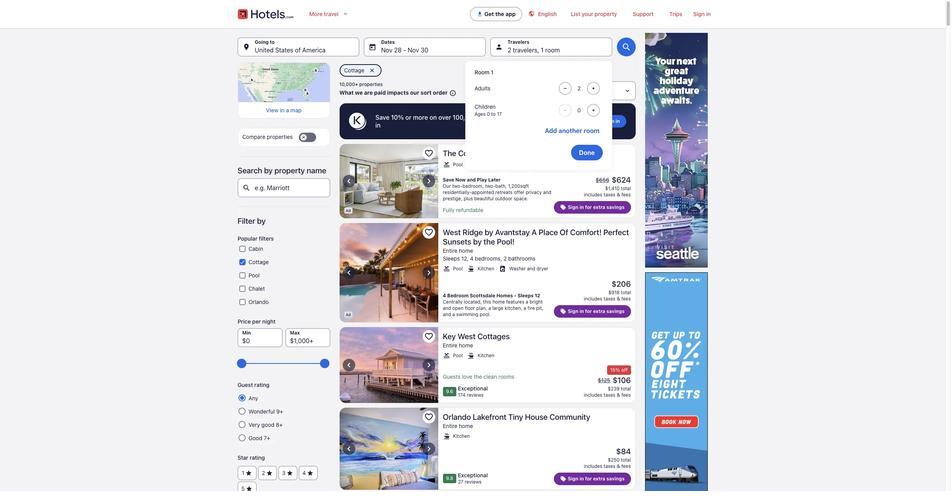 Task type: describe. For each thing, give the bounding box(es) containing it.
sleeps inside west ridge by avantstay a place of comfort! perfect sunsets by the pool! entire home sleeps 12, 4 bedrooms, 2 bathrooms
[[443, 255, 460, 262]]

per
[[252, 319, 261, 325]]

exceptional 27 reviews
[[458, 472, 488, 485]]

avantstay
[[495, 228, 530, 237]]

the
[[443, 149, 456, 158]]

- inside 4 bedroom scottsdale homes - sleeps 12 centrally located, this home features a bright and open floor plan, a large kitchen, a fire pit, and a swimming pool.
[[514, 293, 516, 299]]

play
[[477, 177, 487, 183]]

reviews for exceptional 174 reviews
[[467, 392, 484, 398]]

1 nov from the left
[[381, 47, 392, 54]]

12
[[535, 293, 540, 299]]

view in a map
[[266, 107, 302, 114]]

includes inside $84 $250 total includes taxes & fees
[[584, 464, 602, 470]]

ad for west ridge by avantstay a place of comfort! perfect sunsets by the pool!
[[346, 313, 351, 317]]

pool.
[[480, 312, 491, 318]]

resort
[[549, 149, 572, 158]]

plus
[[464, 196, 473, 202]]

$656 $624 $1,410 total includes taxes & fees
[[584, 175, 631, 198]]

cottages inside key west cottages entire home
[[477, 332, 510, 341]]

save for save now and play later our two-bedroom, two-bath, 1,200sqft residentially-appointed retreats offer privacy and prestige, plus beautiful outdoor space.
[[443, 177, 454, 183]]

sign in for extra savings link for $624
[[554, 201, 631, 214]]

taxes inside the 15% off $125 $106 $239 total includes taxes & fees
[[604, 392, 615, 398]]

2 vertical spatial kitchen
[[453, 434, 470, 440]]

home inside key west cottages entire home
[[459, 342, 473, 349]]

sign in for extra savings link for $918
[[554, 306, 631, 318]]

property for your
[[595, 11, 617, 17]]

2 two- from the left
[[485, 183, 495, 189]]

8+
[[276, 422, 283, 429]]

a inside "button"
[[286, 107, 289, 114]]

includes inside the 15% off $125 $106 $239 total includes taxes & fees
[[584, 392, 602, 398]]

get the app
[[484, 11, 516, 17]]

what we are paid impacts our sort order link
[[339, 89, 456, 97]]

rating for guest rating
[[254, 382, 269, 389]]

7+
[[264, 435, 270, 442]]

extra for $250
[[593, 476, 605, 482]]

what
[[339, 89, 354, 96]]

exceptional for exceptional 174 reviews
[[458, 385, 488, 392]]

name
[[307, 166, 326, 175]]

washer and dryer
[[509, 266, 548, 272]]

pool up chalet
[[249, 272, 260, 279]]

for for $250
[[585, 476, 592, 482]]

scottsdale
[[470, 293, 495, 299]]

residentially-
[[443, 190, 472, 195]]

english button
[[522, 6, 563, 22]]

rating for star rating
[[250, 455, 265, 461]]

your
[[582, 11, 593, 17]]

show previous image for the cottages at pga national resort image
[[344, 177, 354, 186]]

signed
[[566, 114, 586, 121]]

very good 8+
[[249, 422, 283, 429]]

0 vertical spatial cottages
[[458, 149, 490, 158]]

2 inside west ridge by avantstay a place of comfort! perfect sunsets by the pool! entire home sleeps 12, 4 bedrooms, 2 bathrooms
[[504, 255, 507, 262]]

perfect
[[603, 228, 629, 237]]

are
[[364, 89, 373, 96]]

filter
[[238, 217, 255, 226]]

list
[[571, 11, 580, 17]]

small image inside english button
[[529, 11, 535, 17]]

$918
[[608, 290, 620, 296]]

$106
[[613, 376, 631, 385]]

save for save 10% or more on over 100,000 hotels worldwide when you're signed in
[[375, 114, 389, 121]]

fire
[[528, 306, 535, 311]]

of
[[295, 47, 301, 54]]

taxes inside $84 $250 total includes taxes & fees
[[604, 464, 615, 470]]

nov 28 - nov 30
[[381, 47, 428, 54]]

tiny
[[508, 413, 523, 422]]

the inside west ridge by avantstay a place of comfort! perfect sunsets by the pool! entire home sleeps 12, 4 bedrooms, 2 bathrooms
[[484, 237, 495, 246]]

9.6
[[446, 389, 453, 395]]

trips
[[669, 11, 682, 17]]

sign inside sign in dropdown button
[[693, 11, 705, 17]]

decrease the number of children in room 1 image
[[560, 107, 570, 114]]

sleeps inside 4 bedroom scottsdale homes - sleeps 12 centrally located, this home features a bright and open floor plan, a large kitchen, a fire pit, and a swimming pool.
[[518, 293, 534, 299]]

home inside west ridge by avantstay a place of comfort! perfect sunsets by the pool! entire home sleeps 12, 4 bedrooms, 2 bathrooms
[[459, 248, 473, 254]]

100,000
[[453, 114, 477, 121]]

leading image for west ridge by avantstay a place of comfort! perfect sunsets by the pool!
[[560, 309, 566, 315]]

pga
[[501, 149, 517, 158]]

sign for west ridge by avantstay a place of comfort! perfect sunsets by the pool!
[[568, 309, 578, 315]]

good 7+
[[249, 435, 270, 442]]

interior image
[[339, 223, 438, 323]]

house
[[525, 413, 548, 422]]

room inside dropdown button
[[545, 47, 560, 54]]

over
[[438, 114, 451, 121]]

ad for the cottages at pga national resort
[[346, 208, 351, 213]]

static map image image
[[238, 63, 330, 102]]

children
[[475, 103, 496, 110]]

done
[[579, 149, 595, 156]]

room inside 'button'
[[584, 127, 600, 134]]

impacts
[[387, 89, 409, 96]]

pool down key
[[453, 353, 463, 359]]

1 two- from the left
[[452, 183, 463, 189]]

exceptional 174 reviews
[[458, 385, 488, 398]]

savings for $624
[[606, 204, 625, 210]]

0 horizontal spatial cottage
[[249, 259, 269, 266]]

in inside dropdown button
[[706, 11, 711, 17]]

taxes inside $656 $624 $1,410 total includes taxes & fees
[[604, 192, 615, 198]]

another
[[559, 127, 582, 134]]

night
[[262, 319, 276, 325]]

2 vertical spatial the
[[474, 374, 482, 380]]

open
[[452, 306, 463, 311]]

you're
[[547, 114, 565, 121]]

popular
[[238, 235, 257, 242]]

more
[[309, 11, 323, 17]]

sign in for extra savings for $624
[[568, 204, 625, 210]]

kitchen,
[[505, 306, 522, 311]]

sign in button
[[690, 6, 714, 22]]

pool down the
[[453, 162, 463, 168]]

1 inside 2 travelers, 1 room dropdown button
[[541, 47, 544, 54]]

orlando for orlando lakefront tiny house community entire home
[[443, 413, 471, 422]]

price
[[238, 319, 251, 325]]

now
[[455, 177, 466, 183]]

2 nov from the left
[[408, 47, 419, 54]]

in up the comfort!
[[580, 204, 584, 210]]

star
[[238, 455, 248, 461]]

cottage button
[[339, 64, 382, 77]]

sign for orlando lakefront tiny house community
[[568, 476, 578, 482]]

2 vertical spatial 1
[[242, 470, 244, 477]]

small image down key
[[443, 353, 450, 360]]

states
[[275, 47, 293, 54]]

fees inside the $206 $918 total includes taxes & fees
[[621, 296, 631, 302]]

english
[[538, 11, 557, 17]]

in inside "button"
[[280, 107, 285, 114]]

washer
[[509, 266, 526, 272]]

bedrooms,
[[475, 255, 502, 262]]

compare properties
[[242, 134, 293, 140]]

our
[[443, 183, 451, 189]]

show next image for orlando lakefront tiny house community image
[[424, 445, 433, 454]]

prestige,
[[443, 196, 462, 202]]

room
[[475, 69, 489, 76]]

$1,410
[[605, 186, 620, 192]]

exterior image
[[339, 327, 438, 403]]

to
[[491, 111, 496, 117]]

more travel button
[[303, 6, 355, 22]]

properties for 10,000+ properties
[[359, 81, 383, 87]]

fees inside $656 $624 $1,410 total includes taxes & fees
[[621, 192, 631, 198]]

2 travelers, 1 room
[[508, 47, 560, 54]]

on
[[430, 114, 437, 121]]

a left fire at the bottom of the page
[[524, 306, 526, 311]]

support link
[[625, 6, 662, 22]]

by down ridge
[[473, 237, 482, 246]]

floor
[[465, 306, 475, 311]]

Save The Cottages at PGA National Resort to a trip checkbox
[[422, 147, 435, 160]]

by right filter at the top of the page
[[257, 217, 266, 226]]

home inside 4 bedroom scottsdale homes - sleeps 12 centrally located, this home features a bright and open floor plan, a large kitchen, a fire pit, and a swimming pool.
[[493, 299, 505, 305]]

appointed
[[472, 190, 494, 195]]

0 vertical spatial the
[[495, 11, 504, 17]]

fully
[[443, 207, 455, 213]]

a
[[532, 228, 537, 237]]

$0, Minimum, Price per night range field
[[242, 355, 325, 373]]

$125
[[598, 377, 610, 384]]

community
[[550, 413, 590, 422]]

west inside west ridge by avantstay a place of comfort! perfect sunsets by the pool! entire home sleeps 12, 4 bedrooms, 2 bathrooms
[[443, 228, 461, 237]]

reviews for exceptional 27 reviews
[[465, 479, 482, 485]]

retreats
[[495, 190, 513, 195]]

room image
[[339, 408, 438, 490]]



Task type: vqa. For each thing, say whether or not it's contained in the screenshot.
$106
yes



Task type: locate. For each thing, give the bounding box(es) containing it.
2 includes from the top
[[584, 296, 602, 302]]

in right trips
[[706, 11, 711, 17]]

3 fees from the top
[[621, 392, 631, 398]]

2 for 2
[[262, 470, 265, 477]]

includes inside the $206 $918 total includes taxes & fees
[[584, 296, 602, 302]]

extra down the $206 $918 total includes taxes & fees
[[593, 309, 605, 315]]

2 inside 2 travelers, 1 room dropdown button
[[508, 47, 511, 54]]

& down $239
[[617, 392, 620, 398]]

1 down star on the bottom of the page
[[242, 470, 244, 477]]

2 entire from the top
[[443, 342, 457, 349]]

add
[[545, 127, 557, 134]]

decrease the number of adults in room 1 image
[[560, 85, 570, 92]]

property right your
[[595, 11, 617, 17]]

home inside orlando lakefront tiny house community entire home
[[459, 423, 473, 430]]

sunsets
[[443, 237, 471, 246]]

1 & from the top
[[617, 192, 620, 198]]

done button
[[571, 145, 603, 161]]

0 horizontal spatial 2
[[262, 470, 265, 477]]

home down lakefront
[[459, 423, 473, 430]]

fees inside $84 $250 total includes taxes & fees
[[621, 464, 631, 470]]

10,000+ properties
[[339, 81, 383, 87]]

4 right 12,
[[470, 255, 474, 262]]

hotels logo image
[[238, 8, 294, 20]]

4 right 3
[[302, 470, 306, 477]]

1 vertical spatial save
[[443, 177, 454, 183]]

exceptional up 174
[[458, 385, 488, 392]]

property for by
[[274, 166, 305, 175]]

star rating
[[238, 455, 265, 461]]

key
[[443, 332, 456, 341]]

small image inside what we are paid impacts our sort order link
[[448, 90, 456, 97]]

2 vertical spatial sign in for extra savings link
[[554, 473, 631, 486]]

1 vertical spatial cottage
[[249, 259, 269, 266]]

1 horizontal spatial -
[[514, 293, 516, 299]]

for down the $206 $918 total includes taxes & fees
[[585, 309, 592, 315]]

$0, Minimum, Price per night text field
[[238, 329, 282, 348]]

1 horizontal spatial 4
[[443, 293, 446, 299]]

1 vertical spatial xsmall image
[[246, 486, 253, 492]]

& inside $84 $250 total includes taxes & fees
[[617, 464, 620, 470]]

show previous image for orlando lakefront tiny house community image
[[344, 445, 354, 454]]

28
[[394, 47, 402, 54]]

1 vertical spatial 1
[[491, 69, 493, 76]]

a down the open
[[452, 312, 455, 318]]

bath,
[[495, 183, 507, 189]]

2 left travelers,
[[508, 47, 511, 54]]

save 10% or more on over 100,000 hotels worldwide when you're signed in
[[375, 114, 586, 129]]

beautiful
[[474, 196, 494, 202]]

xsmall image down star rating
[[246, 486, 253, 492]]

off
[[621, 367, 628, 373]]

popular filters
[[238, 235, 274, 242]]

extra down $656 $624 $1,410 total includes taxes & fees
[[593, 204, 605, 210]]

$84
[[616, 447, 631, 456]]

centrally
[[443, 299, 463, 305]]

0 vertical spatial 2
[[508, 47, 511, 54]]

cottage inside cottage button
[[344, 67, 364, 74]]

increase the number of children in room 1 image
[[589, 107, 598, 114]]

3 for from the top
[[585, 476, 592, 482]]

2 ad from the top
[[346, 313, 351, 317]]

4 bedroom scottsdale homes - sleeps 12 centrally located, this home features a bright and open floor plan, a large kitchen, a fire pit, and a swimming pool.
[[443, 293, 543, 318]]

orlando for orlando
[[249, 299, 269, 306]]

search image
[[621, 42, 631, 52]]

2 sign in for extra savings link from the top
[[554, 306, 631, 318]]

2 sign in for extra savings from the top
[[568, 309, 625, 315]]

travelers,
[[513, 47, 539, 54]]

0 horizontal spatial property
[[274, 166, 305, 175]]

exceptional up 27 on the left
[[458, 472, 488, 479]]

cottage
[[344, 67, 364, 74], [249, 259, 269, 266]]

orlando inside orlando lakefront tiny house community entire home
[[443, 413, 471, 422]]

savings down $918
[[606, 309, 625, 315]]

4 for 4 bedroom scottsdale homes - sleeps 12 centrally located, this home features a bright and open floor plan, a large kitchen, a fire pit, and a swimming pool.
[[443, 293, 446, 299]]

1 vertical spatial 4
[[443, 293, 446, 299]]

total inside $656 $624 $1,410 total includes taxes & fees
[[621, 186, 631, 192]]

savings down $250
[[606, 476, 625, 482]]

entire right 'save orlando lakefront tiny house community  to a trip' checkbox
[[443, 423, 457, 430]]

1 vertical spatial properties
[[267, 134, 293, 140]]

bedroom,
[[463, 183, 484, 189]]

the
[[495, 11, 504, 17], [484, 237, 495, 246], [474, 374, 482, 380]]

4 total from the top
[[621, 458, 631, 463]]

price per night
[[238, 319, 276, 325]]

1 horizontal spatial property
[[595, 11, 617, 17]]

sign in for extra savings for $250
[[568, 476, 625, 482]]

entire inside west ridge by avantstay a place of comfort! perfect sunsets by the pool! entire home sleeps 12, 4 bedrooms, 2 bathrooms
[[443, 248, 457, 254]]

total down $206 on the bottom of the page
[[621, 290, 631, 296]]

by right search
[[264, 166, 273, 175]]

fees down $106
[[621, 392, 631, 398]]

15%
[[610, 367, 620, 373]]

1 vertical spatial for
[[585, 309, 592, 315]]

we
[[355, 89, 363, 96]]

entire down key
[[443, 342, 457, 349]]

savings for $250
[[606, 476, 625, 482]]

entire inside key west cottages entire home
[[443, 342, 457, 349]]

0 vertical spatial exceptional
[[458, 385, 488, 392]]

0 vertical spatial xsmall image
[[286, 470, 293, 477]]

small image
[[443, 161, 450, 168], [443, 266, 450, 273], [467, 266, 474, 273], [443, 353, 450, 360]]

3 sign in for extra savings link from the top
[[554, 473, 631, 486]]

0 vertical spatial -
[[403, 47, 406, 54]]

2 vertical spatial for
[[585, 476, 592, 482]]

room right travelers,
[[545, 47, 560, 54]]

4 fees from the top
[[621, 464, 631, 470]]

0 horizontal spatial sleeps
[[443, 255, 460, 262]]

fees down $206 on the bottom of the page
[[621, 296, 631, 302]]

two- up residentially-
[[452, 183, 463, 189]]

1 horizontal spatial properties
[[359, 81, 383, 87]]

1 horizontal spatial 1
[[491, 69, 493, 76]]

0 vertical spatial extra
[[593, 204, 605, 210]]

3 taxes from the top
[[604, 392, 615, 398]]

nov
[[381, 47, 392, 54], [408, 47, 419, 54]]

cottage down cabin
[[249, 259, 269, 266]]

taxes inside the $206 $918 total includes taxes & fees
[[604, 296, 615, 302]]

for for $918
[[585, 309, 592, 315]]

9.8
[[446, 476, 453, 482]]

taxes down $918
[[604, 296, 615, 302]]

0 horizontal spatial the
[[474, 374, 482, 380]]

sign in for extra savings link down $84 $250 total includes taxes & fees
[[554, 473, 631, 486]]

cottages down pool.
[[477, 332, 510, 341]]

total inside the $206 $918 total includes taxes & fees
[[621, 290, 631, 296]]

1 sign in for extra savings from the top
[[568, 204, 625, 210]]

1 xsmall image from the left
[[245, 470, 252, 477]]

0 horizontal spatial save
[[375, 114, 389, 121]]

pit,
[[536, 306, 543, 311]]

in down $84 $250 total includes taxes & fees
[[580, 476, 584, 482]]

1 vertical spatial -
[[514, 293, 516, 299]]

sign in for extra savings for $918
[[568, 309, 625, 315]]

1 horizontal spatial xsmall image
[[286, 470, 293, 477]]

the left pool!
[[484, 237, 495, 246]]

guest rating
[[238, 382, 269, 389]]

2 vertical spatial savings
[[606, 476, 625, 482]]

1 vertical spatial room
[[584, 127, 600, 134]]

4 up centrally
[[443, 293, 446, 299]]

27
[[458, 479, 463, 485]]

get the app link
[[470, 7, 522, 21]]

1 total from the top
[[621, 186, 631, 192]]

1 horizontal spatial two-
[[485, 183, 495, 189]]

taxes down $239
[[604, 392, 615, 398]]

savings down $1,410
[[606, 204, 625, 210]]

pool down 12,
[[453, 266, 463, 272]]

3 & from the top
[[617, 392, 620, 398]]

2 for 2 travelers, 1 room
[[508, 47, 511, 54]]

0 vertical spatial rating
[[254, 382, 269, 389]]

12,
[[461, 255, 469, 262]]

small image down the
[[443, 161, 450, 168]]

in down the $206 $918 total includes taxes & fees
[[580, 309, 584, 315]]

xsmall image
[[245, 470, 252, 477], [266, 470, 273, 477], [307, 470, 314, 477]]

0 vertical spatial 4
[[470, 255, 474, 262]]

ages
[[475, 111, 486, 117]]

orlando down 174
[[443, 413, 471, 422]]

2 savings from the top
[[606, 309, 625, 315]]

properties for compare properties
[[267, 134, 293, 140]]

1 vertical spatial rating
[[250, 455, 265, 461]]

show next image for the cottages at pga national resort image
[[424, 177, 433, 186]]

leading image
[[477, 11, 483, 17], [560, 204, 566, 211], [560, 309, 566, 315], [560, 476, 566, 483]]

reviews inside exceptional 174 reviews
[[467, 392, 484, 398]]

national
[[518, 149, 547, 158]]

0 vertical spatial save
[[375, 114, 389, 121]]

0 vertical spatial room
[[545, 47, 560, 54]]

rooms
[[498, 374, 514, 380]]

2 vertical spatial extra
[[593, 476, 605, 482]]

1 taxes from the top
[[604, 192, 615, 198]]

0 vertical spatial property
[[595, 11, 617, 17]]

properties right compare
[[267, 134, 293, 140]]

& inside the 15% off $125 $106 $239 total includes taxes & fees
[[617, 392, 620, 398]]

sign for the cottages at pga national resort
[[568, 204, 578, 210]]

1 right the room
[[491, 69, 493, 76]]

save inside save 10% or more on over 100,000 hotels worldwide when you're signed in
[[375, 114, 389, 121]]

2 horizontal spatial 4
[[470, 255, 474, 262]]

list your property
[[571, 11, 617, 17]]

1 for from the top
[[585, 204, 592, 210]]

for for $624
[[585, 204, 592, 210]]

filter by
[[238, 217, 266, 226]]

1 horizontal spatial save
[[443, 177, 454, 183]]

xsmall image right 3
[[286, 470, 293, 477]]

save up our
[[443, 177, 454, 183]]

cabin
[[249, 246, 263, 252]]

total inside the 15% off $125 $106 $239 total includes taxes & fees
[[621, 386, 631, 392]]

1 horizontal spatial xsmall image
[[266, 470, 273, 477]]

2 horizontal spatial xsmall image
[[307, 470, 314, 477]]

& inside the $206 $918 total includes taxes & fees
[[617, 296, 620, 302]]

any
[[249, 395, 258, 402]]

1 vertical spatial kitchen
[[478, 353, 494, 359]]

2 for from the top
[[585, 309, 592, 315]]

3 sign in for extra savings from the top
[[568, 476, 625, 482]]

show next image for key west cottages image
[[424, 361, 433, 370]]

savings for $918
[[606, 309, 625, 315]]

total down $106
[[621, 386, 631, 392]]

2 vertical spatial entire
[[443, 423, 457, 430]]

in right the view
[[280, 107, 285, 114]]

sign in for extra savings down the $206 $918 total includes taxes & fees
[[568, 309, 625, 315]]

orlando down chalet
[[249, 299, 269, 306]]

room 1
[[475, 69, 493, 76]]

- right 28
[[403, 47, 406, 54]]

two- down later
[[485, 183, 495, 189]]

chalet
[[249, 286, 265, 292]]

homes
[[496, 293, 513, 299]]

when
[[529, 114, 545, 121]]

0 vertical spatial cottage
[[344, 67, 364, 74]]

Save Key West Cottages to a trip checkbox
[[422, 331, 435, 343]]

- up the features
[[514, 293, 516, 299]]

good
[[249, 435, 262, 442]]

reviews inside exceptional 27 reviews
[[465, 479, 482, 485]]

sleeps
[[443, 255, 460, 262], [518, 293, 534, 299]]

reviews right 27 on the left
[[465, 479, 482, 485]]

$1,000 and above, Maximum, Price per night text field
[[285, 329, 330, 348]]

0 vertical spatial west
[[443, 228, 461, 237]]

0 horizontal spatial nov
[[381, 47, 392, 54]]

lakefront
[[473, 413, 506, 422]]

xsmall image for 2
[[266, 470, 273, 477]]

3 entire from the top
[[443, 423, 457, 430]]

extra for $918
[[593, 309, 605, 315]]

1 extra from the top
[[593, 204, 605, 210]]

1 sign in for extra savings link from the top
[[554, 201, 631, 214]]

small image down 12,
[[467, 266, 474, 273]]

$624
[[612, 175, 631, 184]]

Save West Ridge by Avantstay A Place Of Comfort! Perfect Sunsets by the Pool! to a trip checkbox
[[422, 226, 435, 239]]

what we are paid impacts our sort order
[[339, 89, 448, 96]]

3 savings from the top
[[606, 476, 625, 482]]

0 horizontal spatial 4
[[302, 470, 306, 477]]

2 horizontal spatial 1
[[541, 47, 544, 54]]

15% off $125 $106 $239 total includes taxes & fees
[[584, 367, 631, 398]]

0 vertical spatial sign in for extra savings link
[[554, 201, 631, 214]]

sleeps left 12 at right bottom
[[518, 293, 534, 299]]

2 vertical spatial sign in for extra savings
[[568, 476, 625, 482]]

nov left 30
[[408, 47, 419, 54]]

1 horizontal spatial orlando
[[443, 413, 471, 422]]

2 extra from the top
[[593, 309, 605, 315]]

& down $1,410
[[617, 192, 620, 198]]

fees down the $84
[[621, 464, 631, 470]]

a left map at left top
[[286, 107, 289, 114]]

entire inside orlando lakefront tiny house community entire home
[[443, 423, 457, 430]]

1 horizontal spatial cottage
[[344, 67, 364, 74]]

sign in for extra savings link for $250
[[554, 473, 631, 486]]

leading image inside "get the app" link
[[477, 11, 483, 17]]

guest
[[238, 382, 253, 389]]

- inside nov 28 - nov 30 button
[[403, 47, 406, 54]]

2 vertical spatial 4
[[302, 470, 306, 477]]

west right key
[[458, 332, 476, 341]]

privacy
[[526, 190, 542, 195]]

place
[[539, 228, 558, 237]]

$656
[[596, 177, 609, 183]]

3 total from the top
[[621, 386, 631, 392]]

total inside $84 $250 total includes taxes & fees
[[621, 458, 631, 463]]

exceptional
[[458, 385, 488, 392], [458, 472, 488, 479]]

1 vertical spatial orlando
[[443, 413, 471, 422]]

0 vertical spatial kitchen
[[478, 266, 494, 272]]

1 vertical spatial ad
[[346, 313, 351, 317]]

2 horizontal spatial 2
[[508, 47, 511, 54]]

0 horizontal spatial -
[[403, 47, 406, 54]]

rating up any
[[254, 382, 269, 389]]

show previous image for west ridge by avantstay a place of comfort! perfect sunsets by the pool! image
[[344, 268, 354, 278]]

1 vertical spatial sleeps
[[518, 293, 534, 299]]

leading image for the cottages at pga national resort
[[560, 204, 566, 211]]

2 total from the top
[[621, 290, 631, 296]]

1 vertical spatial cottages
[[477, 332, 510, 341]]

1 entire from the top
[[443, 248, 457, 254]]

for up the comfort!
[[585, 204, 592, 210]]

xsmall image
[[286, 470, 293, 477], [246, 486, 253, 492]]

0 horizontal spatial xsmall image
[[245, 470, 252, 477]]

cottage up 10,000+ in the top of the page
[[344, 67, 364, 74]]

1 vertical spatial sign in for extra savings
[[568, 309, 625, 315]]

reviews right 174
[[467, 392, 484, 398]]

0 vertical spatial orlando
[[249, 299, 269, 306]]

fees inside the 15% off $125 $106 $239 total includes taxes & fees
[[621, 392, 631, 398]]

cottages
[[458, 149, 490, 158], [477, 332, 510, 341]]

0 vertical spatial reviews
[[467, 392, 484, 398]]

xsmall image right 3
[[307, 470, 314, 477]]

the right love
[[474, 374, 482, 380]]

small image right show next image for west ridge by avantstay a place of comfort! perfect sunsets by the pool!
[[443, 266, 450, 273]]

adults
[[475, 85, 491, 92]]

bedroom
[[447, 293, 469, 299]]

& inside $656 $624 $1,410 total includes taxes & fees
[[617, 192, 620, 198]]

save left the 10%
[[375, 114, 389, 121]]

3 xsmall image from the left
[[307, 470, 314, 477]]

0 horizontal spatial xsmall image
[[246, 486, 253, 492]]

in
[[706, 11, 711, 17], [280, 107, 285, 114], [375, 122, 381, 129], [580, 204, 584, 210], [580, 309, 584, 315], [580, 476, 584, 482]]

4 includes from the top
[[584, 464, 602, 470]]

1 horizontal spatial room
[[584, 127, 600, 134]]

1 right travelers,
[[541, 47, 544, 54]]

0 vertical spatial 1
[[541, 47, 544, 54]]

3
[[282, 470, 285, 477]]

0 vertical spatial savings
[[606, 204, 625, 210]]

1 vertical spatial 2
[[504, 255, 507, 262]]

1 vertical spatial reviews
[[465, 479, 482, 485]]

entire down sunsets
[[443, 248, 457, 254]]

small image
[[529, 11, 535, 17], [448, 90, 456, 97], [467, 161, 474, 168], [499, 266, 506, 273], [467, 353, 474, 360], [443, 433, 450, 440]]

1 horizontal spatial the
[[484, 237, 495, 246]]

room down signed
[[584, 127, 600, 134]]

1 vertical spatial extra
[[593, 309, 605, 315]]

1 horizontal spatial sleeps
[[518, 293, 534, 299]]

4 taxes from the top
[[604, 464, 615, 470]]

west inside key west cottages entire home
[[458, 332, 476, 341]]

sign in for extra savings down $84 $250 total includes taxes & fees
[[568, 476, 625, 482]]

2 vertical spatial 2
[[262, 470, 265, 477]]

pool image
[[339, 144, 438, 219]]

1 ad from the top
[[346, 208, 351, 213]]

xsmall image for 1
[[245, 470, 252, 477]]

1 vertical spatial west
[[458, 332, 476, 341]]

0 horizontal spatial properties
[[267, 134, 293, 140]]

property left 'name'
[[274, 166, 305, 175]]

0 horizontal spatial room
[[545, 47, 560, 54]]

10,000+
[[339, 81, 358, 87]]

2 & from the top
[[617, 296, 620, 302]]

-
[[403, 47, 406, 54], [514, 293, 516, 299]]

in down paid
[[375, 122, 381, 129]]

sign in for extra savings down $656 $624 $1,410 total includes taxes & fees
[[568, 204, 625, 210]]

includes inside $656 $624 $1,410 total includes taxes & fees
[[584, 192, 602, 198]]

1 includes from the top
[[584, 192, 602, 198]]

a up fire at the bottom of the page
[[526, 299, 528, 305]]

app
[[506, 11, 516, 17]]

0 horizontal spatial 1
[[242, 470, 244, 477]]

0 horizontal spatial orlando
[[249, 299, 269, 306]]

0 vertical spatial entire
[[443, 248, 457, 254]]

in inside save 10% or more on over 100,000 hotels worldwide when you're signed in
[[375, 122, 381, 129]]

properties up are
[[359, 81, 383, 87]]

home
[[459, 248, 473, 254], [493, 299, 505, 305], [459, 342, 473, 349], [459, 423, 473, 430]]

worldwide
[[498, 114, 528, 121]]

save inside the save now and play later our two-bedroom, two-bath, 1,200sqft residentially-appointed retreats offer privacy and prestige, plus beautiful outdoor space.
[[443, 177, 454, 183]]

extra for $624
[[593, 204, 605, 210]]

support
[[633, 11, 654, 17]]

sleeps left 12,
[[443, 255, 460, 262]]

0 vertical spatial properties
[[359, 81, 383, 87]]

$656 button
[[595, 177, 610, 184]]

1 vertical spatial sign in for extra savings link
[[554, 306, 631, 318]]

2 taxes from the top
[[604, 296, 615, 302]]

united states of america button
[[238, 38, 359, 56]]

leading image for orlando lakefront tiny house community
[[560, 476, 566, 483]]

at
[[492, 149, 499, 158]]

0
[[487, 111, 490, 117]]

show next image for west ridge by avantstay a place of comfort! perfect sunsets by the pool! image
[[424, 268, 433, 278]]

0 vertical spatial ad
[[346, 208, 351, 213]]

extra
[[593, 204, 605, 210], [593, 309, 605, 315], [593, 476, 605, 482]]

4 inside 4 bedroom scottsdale homes - sleeps 12 centrally located, this home features a bright and open floor plan, a large kitchen, a fire pit, and a swimming pool.
[[443, 293, 446, 299]]

$1,000 and above, Maximum, Price per night range field
[[242, 355, 325, 373]]

cottages left "at"
[[458, 149, 490, 158]]

1 vertical spatial property
[[274, 166, 305, 175]]

4 for 4
[[302, 470, 306, 477]]

1 vertical spatial entire
[[443, 342, 457, 349]]

home up 12,
[[459, 248, 473, 254]]

1 savings from the top
[[606, 204, 625, 210]]

0 horizontal spatial two-
[[452, 183, 463, 189]]

3 extra from the top
[[593, 476, 605, 482]]

1 vertical spatial exceptional
[[458, 472, 488, 479]]

taxes down $1,410
[[604, 192, 615, 198]]

by right ridge
[[485, 228, 493, 237]]

nov left 28
[[381, 47, 392, 54]]

Save Orlando Lakefront Tiny House Community  to a trip checkbox
[[422, 411, 435, 424]]

extra down $84 $250 total includes taxes & fees
[[593, 476, 605, 482]]

hotels
[[478, 114, 496, 121]]

1 horizontal spatial nov
[[408, 47, 419, 54]]

0 vertical spatial sleeps
[[443, 255, 460, 262]]

map
[[290, 107, 302, 114]]

0 vertical spatial for
[[585, 204, 592, 210]]

1 vertical spatial the
[[484, 237, 495, 246]]

4 inside west ridge by avantstay a place of comfort! perfect sunsets by the pool! entire home sleeps 12, 4 bedrooms, 2 bathrooms
[[470, 255, 474, 262]]

2 horizontal spatial the
[[495, 11, 504, 17]]

west
[[443, 228, 461, 237], [458, 332, 476, 341]]

xsmall image down star rating
[[245, 470, 252, 477]]

1 vertical spatial savings
[[606, 309, 625, 315]]

fees down $624
[[621, 192, 631, 198]]

2 fees from the top
[[621, 296, 631, 302]]

later
[[488, 177, 501, 183]]

exceptional for exceptional 27 reviews
[[458, 472, 488, 479]]

xsmall image for 4
[[307, 470, 314, 477]]

entire
[[443, 248, 457, 254], [443, 342, 457, 349], [443, 423, 457, 430]]

1 horizontal spatial 2
[[504, 255, 507, 262]]

a down the this
[[488, 306, 491, 311]]

home down swimming
[[459, 342, 473, 349]]

3 includes from the top
[[584, 392, 602, 398]]

america
[[302, 47, 326, 54]]

children ages 0 to 17
[[475, 103, 502, 117]]

key west cottages entire home
[[443, 332, 510, 349]]

$84 $250 total includes taxes & fees
[[584, 447, 631, 470]]

2 xsmall image from the left
[[266, 470, 273, 477]]

show previous image for key west cottages image
[[344, 361, 354, 370]]

for down $84 $250 total includes taxes & fees
[[585, 476, 592, 482]]

our
[[410, 89, 419, 96]]

xsmall image left 3
[[266, 470, 273, 477]]

1 fees from the top
[[621, 192, 631, 198]]

taxes
[[604, 192, 615, 198], [604, 296, 615, 302], [604, 392, 615, 398], [604, 464, 615, 470]]

0 vertical spatial sign in for extra savings
[[568, 204, 625, 210]]

& down $918
[[617, 296, 620, 302]]

the right get
[[495, 11, 504, 17]]

compare
[[242, 134, 265, 140]]

4 & from the top
[[617, 464, 620, 470]]

taxes down $250
[[604, 464, 615, 470]]

increase the number of adults in room 1 image
[[589, 85, 598, 92]]

sign in for extra savings link down the $206 $918 total includes taxes & fees
[[554, 306, 631, 318]]

sign in
[[693, 11, 711, 17]]

total down the $84
[[621, 458, 631, 463]]



